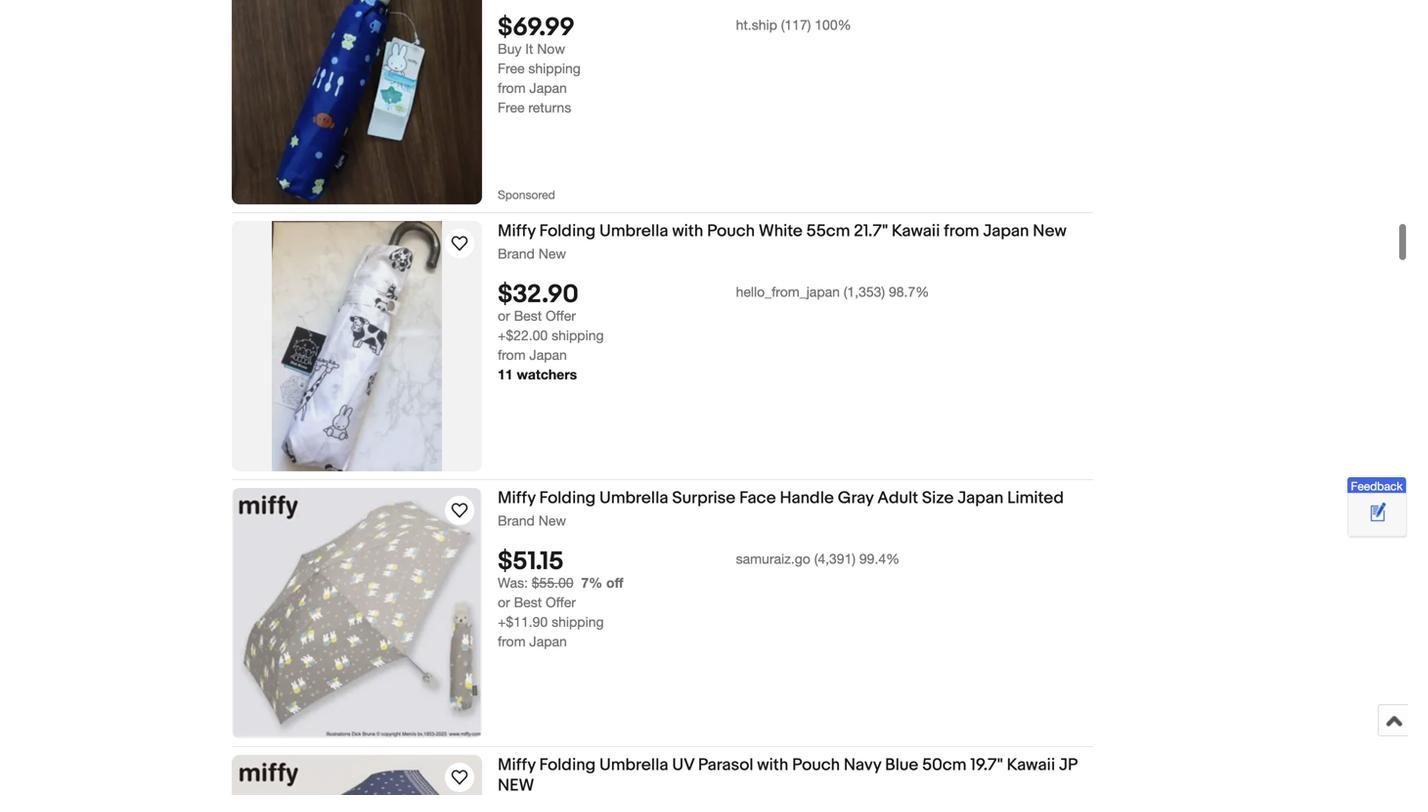 Task type: describe. For each thing, give the bounding box(es) containing it.
miffy folding umbrella with pouch white 55cm 21.7" kawaii from japan new link
[[498, 221, 1094, 245]]

miffy folding umbrella uv parasol with pouch navy blue 50cm 19.7" kawaii jp new
[[498, 755, 1078, 795]]

face
[[740, 488, 776, 509]]

watchers
[[517, 367, 577, 383]]

miffy for $51.15
[[498, 488, 536, 509]]

kawaii inside miffy folding umbrella uv parasol with pouch navy blue 50cm 19.7" kawaii jp new
[[1007, 755, 1056, 776]]

7%
[[581, 575, 603, 591]]

100%
[[815, 17, 852, 33]]

shipping for $69.99
[[529, 60, 581, 76]]

+$11.90
[[498, 614, 548, 630]]

(117)
[[781, 17, 811, 33]]

hello_from_japan (1,353) 98.7% or best offer +$22.00 shipping from japan 11 watchers
[[498, 284, 930, 383]]

surprise
[[672, 488, 736, 509]]

returns
[[529, 99, 571, 116]]

from inside ht.ship (117) 100% buy it now free shipping from japan free returns
[[498, 80, 526, 96]]

size
[[922, 488, 954, 509]]

with inside "miffy folding umbrella with pouch white 55cm 21.7" kawaii from japan new brand new"
[[672, 221, 704, 242]]

japan for hello_from_japan
[[530, 347, 567, 363]]

samuraiz.go
[[736, 551, 811, 567]]

gray
[[838, 488, 874, 509]]

white
[[759, 221, 803, 242]]

from inside hello_from_japan (1,353) 98.7% or best offer +$22.00 shipping from japan 11 watchers
[[498, 347, 526, 363]]

98.7%
[[889, 284, 930, 300]]

miffy folding umbrella uv parasol with pouch navy blue 50cm 19.7" kawaii jp new heading
[[498, 755, 1078, 795]]

watch miffy folding umbrella surprise face handle gray adult size japan limited image
[[448, 499, 471, 522]]

(4,391)
[[815, 551, 856, 567]]

offer inside the samuraiz.go (4,391) 99.4% was: $55.00 7% off or best offer +$11.90 shipping from japan
[[546, 594, 576, 611]]

$51.15
[[498, 547, 564, 577]]

watch miffy folding umbrella uv parasol with pouch navy blue 50cm 19.7" kawaii jp new image
[[448, 766, 471, 789]]

miffy inside miffy folding umbrella uv parasol with pouch navy blue 50cm 19.7" kawaii jp new
[[498, 755, 536, 776]]

miffy folding umbrella surprise face handle gray adult size japan limited link
[[498, 488, 1094, 512]]

or inside the samuraiz.go (4,391) 99.4% was: $55.00 7% off or best offer +$11.90 shipping from japan
[[498, 594, 510, 611]]

1 vertical spatial new
[[539, 246, 566, 262]]

folding for $51.15
[[539, 488, 596, 509]]

folding for $32.90
[[539, 221, 596, 242]]

best inside the samuraiz.go (4,391) 99.4% was: $55.00 7% off or best offer +$11.90 shipping from japan
[[514, 594, 542, 611]]

shipping for $32.90
[[552, 327, 604, 344]]

was:
[[498, 575, 528, 591]]

japan inside the samuraiz.go (4,391) 99.4% was: $55.00 7% off or best offer +$11.90 shipping from japan
[[530, 634, 567, 650]]

folding inside miffy folding umbrella uv parasol with pouch navy blue 50cm 19.7" kawaii jp new
[[539, 755, 596, 776]]

umbrella for $51.15
[[600, 488, 669, 509]]



Task type: locate. For each thing, give the bounding box(es) containing it.
0 vertical spatial umbrella
[[600, 221, 669, 242]]

2 vertical spatial new
[[539, 513, 566, 529]]

samuraiz.go (4,391) 99.4% was: $55.00 7% off or best offer +$11.90 shipping from japan
[[498, 551, 900, 650]]

it
[[526, 41, 533, 57]]

1 vertical spatial kawaii
[[1007, 755, 1056, 776]]

1 vertical spatial folding
[[539, 488, 596, 509]]

brand
[[498, 246, 535, 262], [498, 513, 535, 529]]

miffy
[[498, 221, 536, 242], [498, 488, 536, 509], [498, 755, 536, 776]]

miffy for $32.90
[[498, 221, 536, 242]]

from right 21.7"
[[944, 221, 980, 242]]

+$22.00
[[498, 327, 548, 344]]

2 brand from the top
[[498, 513, 535, 529]]

from down '+$11.90'
[[498, 634, 526, 650]]

2 or from the top
[[498, 594, 510, 611]]

shipping down now
[[529, 60, 581, 76]]

0 vertical spatial pouch
[[707, 221, 755, 242]]

pouch left navy on the bottom right of page
[[792, 755, 840, 776]]

0 vertical spatial or
[[498, 308, 510, 324]]

shipping up watchers
[[552, 327, 604, 344]]

with inside miffy folding umbrella uv parasol with pouch navy blue 50cm 19.7" kawaii jp new
[[757, 755, 789, 776]]

0 vertical spatial new
[[1033, 221, 1067, 242]]

2 miffy from the top
[[498, 488, 536, 509]]

adult
[[878, 488, 919, 509]]

$55.00
[[532, 575, 574, 591]]

umbrella for $32.90
[[600, 221, 669, 242]]

21.7"
[[854, 221, 888, 242]]

or up +$22.00 at the left top of the page
[[498, 308, 510, 324]]

1 horizontal spatial pouch
[[792, 755, 840, 776]]

0 vertical spatial folding
[[539, 221, 596, 242]]

new inside miffy folding umbrella surprise face handle gray adult size japan limited brand new
[[539, 513, 566, 529]]

miffy folding umbrella with pouch white 55cm 21.7" kawaii from japan new heading
[[498, 221, 1067, 242]]

3 miffy from the top
[[498, 755, 536, 776]]

shipping inside the samuraiz.go (4,391) 99.4% was: $55.00 7% off or best offer +$11.90 shipping from japan
[[552, 614, 604, 630]]

or inside hello_from_japan (1,353) 98.7% or best offer +$22.00 shipping from japan 11 watchers
[[498, 308, 510, 324]]

japan inside hello_from_japan (1,353) 98.7% or best offer +$22.00 shipping from japan 11 watchers
[[530, 347, 567, 363]]

limited
[[1008, 488, 1064, 509]]

pouch
[[707, 221, 755, 242], [792, 755, 840, 776]]

miffy limited edition umbrella toys anime daily items free shipping in jp16 image
[[232, 0, 482, 204]]

0 vertical spatial free
[[498, 60, 525, 76]]

folding up $32.90
[[539, 221, 596, 242]]

miffy folding umbrella surprise face handle gray adult size japan limited image
[[233, 488, 481, 739]]

miffy folding umbrella uv parasol with pouch navy blue 50cm 19.7" kawaii jp new link
[[498, 755, 1094, 795]]

brand inside miffy folding umbrella surprise face handle gray adult size japan limited brand new
[[498, 513, 535, 529]]

miffy folding umbrella with pouch white 55cm 21.7" kawaii from japan new brand new
[[498, 221, 1067, 262]]

miffy right watch miffy folding umbrella with pouch white 55cm 21.7" kawaii from japan new icon
[[498, 221, 536, 242]]

0 horizontal spatial kawaii
[[892, 221, 940, 242]]

kawaii inside "miffy folding umbrella with pouch white 55cm 21.7" kawaii from japan new brand new"
[[892, 221, 940, 242]]

pouch inside "miffy folding umbrella with pouch white 55cm 21.7" kawaii from japan new brand new"
[[707, 221, 755, 242]]

19.7"
[[971, 755, 1003, 776]]

0 vertical spatial kawaii
[[892, 221, 940, 242]]

miffy right watch miffy folding umbrella uv parasol with pouch navy blue 50cm 19.7" kawaii jp new image
[[498, 755, 536, 776]]

0 horizontal spatial with
[[672, 221, 704, 242]]

1 vertical spatial miffy
[[498, 488, 536, 509]]

0 vertical spatial shipping
[[529, 60, 581, 76]]

japan
[[530, 80, 567, 96], [983, 221, 1029, 242], [530, 347, 567, 363], [958, 488, 1004, 509], [530, 634, 567, 650]]

1 offer from the top
[[546, 308, 576, 324]]

offer inside hello_from_japan (1,353) 98.7% or best offer +$22.00 shipping from japan 11 watchers
[[546, 308, 576, 324]]

$69.99
[[498, 13, 575, 43]]

from inside the samuraiz.go (4,391) 99.4% was: $55.00 7% off or best offer +$11.90 shipping from japan
[[498, 634, 526, 650]]

ht.ship
[[736, 17, 778, 33]]

from down buy
[[498, 80, 526, 96]]

new
[[498, 776, 534, 795]]

miffy folding umbrella uv parasol with pouch navy blue 50cm 19.7" kawaii jp new image
[[232, 755, 482, 795]]

2 vertical spatial folding
[[539, 755, 596, 776]]

2 vertical spatial umbrella
[[600, 755, 669, 776]]

navy
[[844, 755, 882, 776]]

1 free from the top
[[498, 60, 525, 76]]

miffy folding umbrella surprise face handle gray adult size japan limited brand new
[[498, 488, 1064, 529]]

kawaii left jp
[[1007, 755, 1056, 776]]

1 vertical spatial brand
[[498, 513, 535, 529]]

buy
[[498, 41, 522, 57]]

handle
[[780, 488, 834, 509]]

folding inside "miffy folding umbrella with pouch white 55cm 21.7" kawaii from japan new brand new"
[[539, 221, 596, 242]]

folding up $51.15
[[539, 488, 596, 509]]

miffy right watch miffy folding umbrella surprise face handle gray adult size japan limited "icon"
[[498, 488, 536, 509]]

1 vertical spatial umbrella
[[600, 488, 669, 509]]

kawaii
[[892, 221, 940, 242], [1007, 755, 1056, 776]]

1 brand from the top
[[498, 246, 535, 262]]

hello_from_japan
[[736, 284, 840, 300]]

1 horizontal spatial with
[[757, 755, 789, 776]]

new
[[1033, 221, 1067, 242], [539, 246, 566, 262], [539, 513, 566, 529]]

best inside hello_from_japan (1,353) 98.7% or best offer +$22.00 shipping from japan 11 watchers
[[514, 308, 542, 324]]

miffy inside "miffy folding umbrella with pouch white 55cm 21.7" kawaii from japan new brand new"
[[498, 221, 536, 242]]

miffy folding umbrella surprise face handle gray adult size japan limited heading
[[498, 488, 1064, 509]]

best up +$22.00 at the left top of the page
[[514, 308, 542, 324]]

1 best from the top
[[514, 308, 542, 324]]

japan inside "miffy folding umbrella with pouch white 55cm 21.7" kawaii from japan new brand new"
[[983, 221, 1029, 242]]

1 vertical spatial best
[[514, 594, 542, 611]]

miffy inside miffy folding umbrella surprise face handle gray adult size japan limited brand new
[[498, 488, 536, 509]]

umbrella inside "miffy folding umbrella with pouch white 55cm 21.7" kawaii from japan new brand new"
[[600, 221, 669, 242]]

1 vertical spatial free
[[498, 99, 525, 116]]

1 vertical spatial or
[[498, 594, 510, 611]]

kawaii right 21.7"
[[892, 221, 940, 242]]

shipping down 7%
[[552, 614, 604, 630]]

offer up +$22.00 at the left top of the page
[[546, 308, 576, 324]]

50cm
[[923, 755, 967, 776]]

11
[[498, 367, 513, 383]]

umbrella inside miffy folding umbrella uv parasol with pouch navy blue 50cm 19.7" kawaii jp new
[[600, 755, 669, 776]]

0 vertical spatial best
[[514, 308, 542, 324]]

1 or from the top
[[498, 308, 510, 324]]

0 vertical spatial with
[[672, 221, 704, 242]]

offer
[[546, 308, 576, 324], [546, 594, 576, 611]]

free
[[498, 60, 525, 76], [498, 99, 525, 116]]

uv
[[672, 755, 695, 776]]

2 umbrella from the top
[[600, 488, 669, 509]]

or
[[498, 308, 510, 324], [498, 594, 510, 611]]

2 best from the top
[[514, 594, 542, 611]]

blue
[[885, 755, 919, 776]]

3 folding from the top
[[539, 755, 596, 776]]

brand up $32.90
[[498, 246, 535, 262]]

parasol
[[698, 755, 754, 776]]

0 vertical spatial miffy
[[498, 221, 536, 242]]

japan inside ht.ship (117) 100% buy it now free shipping from japan free returns
[[530, 80, 567, 96]]

off
[[607, 575, 624, 591]]

99.4%
[[860, 551, 900, 567]]

now
[[537, 41, 565, 57]]

free down buy
[[498, 60, 525, 76]]

from inside "miffy folding umbrella with pouch white 55cm 21.7" kawaii from japan new brand new"
[[944, 221, 980, 242]]

shipping
[[529, 60, 581, 76], [552, 327, 604, 344], [552, 614, 604, 630]]

folding inside miffy folding umbrella surprise face handle gray adult size japan limited brand new
[[539, 488, 596, 509]]

55cm
[[807, 221, 850, 242]]

1 vertical spatial offer
[[546, 594, 576, 611]]

2 free from the top
[[498, 99, 525, 116]]

folding right "new"
[[539, 755, 596, 776]]

2 folding from the top
[[539, 488, 596, 509]]

1 umbrella from the top
[[600, 221, 669, 242]]

umbrella
[[600, 221, 669, 242], [600, 488, 669, 509], [600, 755, 669, 776]]

shipping inside ht.ship (117) 100% buy it now free shipping from japan free returns
[[529, 60, 581, 76]]

1 folding from the top
[[539, 221, 596, 242]]

3 umbrella from the top
[[600, 755, 669, 776]]

or down was:
[[498, 594, 510, 611]]

watch miffy folding umbrella with pouch white 55cm 21.7" kawaii from japan new image
[[448, 232, 471, 255]]

japan inside miffy folding umbrella surprise face handle gray adult size japan limited brand new
[[958, 488, 1004, 509]]

offer down $55.00
[[546, 594, 576, 611]]

brand inside "miffy folding umbrella with pouch white 55cm 21.7" kawaii from japan new brand new"
[[498, 246, 535, 262]]

with right parasol
[[757, 755, 789, 776]]

best
[[514, 308, 542, 324], [514, 594, 542, 611]]

1 vertical spatial pouch
[[792, 755, 840, 776]]

1 vertical spatial with
[[757, 755, 789, 776]]

0 horizontal spatial pouch
[[707, 221, 755, 242]]

shipping inside hello_from_japan (1,353) 98.7% or best offer +$22.00 shipping from japan 11 watchers
[[552, 327, 604, 344]]

1 vertical spatial shipping
[[552, 327, 604, 344]]

japan for miffy
[[958, 488, 1004, 509]]

from up 11
[[498, 347, 526, 363]]

$32.90
[[498, 280, 579, 310]]

brand up $51.15
[[498, 513, 535, 529]]

pouch inside miffy folding umbrella uv parasol with pouch navy blue 50cm 19.7" kawaii jp new
[[792, 755, 840, 776]]

1 horizontal spatial kawaii
[[1007, 755, 1056, 776]]

ht.ship (117) 100% buy it now free shipping from japan free returns
[[498, 17, 852, 116]]

feedback
[[1351, 479, 1403, 493]]

pouch left white
[[707, 221, 755, 242]]

folding
[[539, 221, 596, 242], [539, 488, 596, 509], [539, 755, 596, 776]]

2 vertical spatial shipping
[[552, 614, 604, 630]]

1 miffy from the top
[[498, 221, 536, 242]]

jp
[[1059, 755, 1078, 776]]

(1,353)
[[844, 284, 885, 300]]

with
[[672, 221, 704, 242], [757, 755, 789, 776]]

0 vertical spatial brand
[[498, 246, 535, 262]]

from
[[498, 80, 526, 96], [944, 221, 980, 242], [498, 347, 526, 363], [498, 634, 526, 650]]

free left the returns
[[498, 99, 525, 116]]

japan for ht.ship
[[530, 80, 567, 96]]

miffy folding umbrella with pouch white 55cm 21.7" kawaii from japan new image
[[272, 221, 442, 471]]

2 offer from the top
[[546, 594, 576, 611]]

2 vertical spatial miffy
[[498, 755, 536, 776]]

umbrella inside miffy folding umbrella surprise face handle gray adult size japan limited brand new
[[600, 488, 669, 509]]

with left white
[[672, 221, 704, 242]]

0 vertical spatial offer
[[546, 308, 576, 324]]

best up '+$11.90'
[[514, 594, 542, 611]]



Task type: vqa. For each thing, say whether or not it's contained in the screenshot.
Lighting
no



